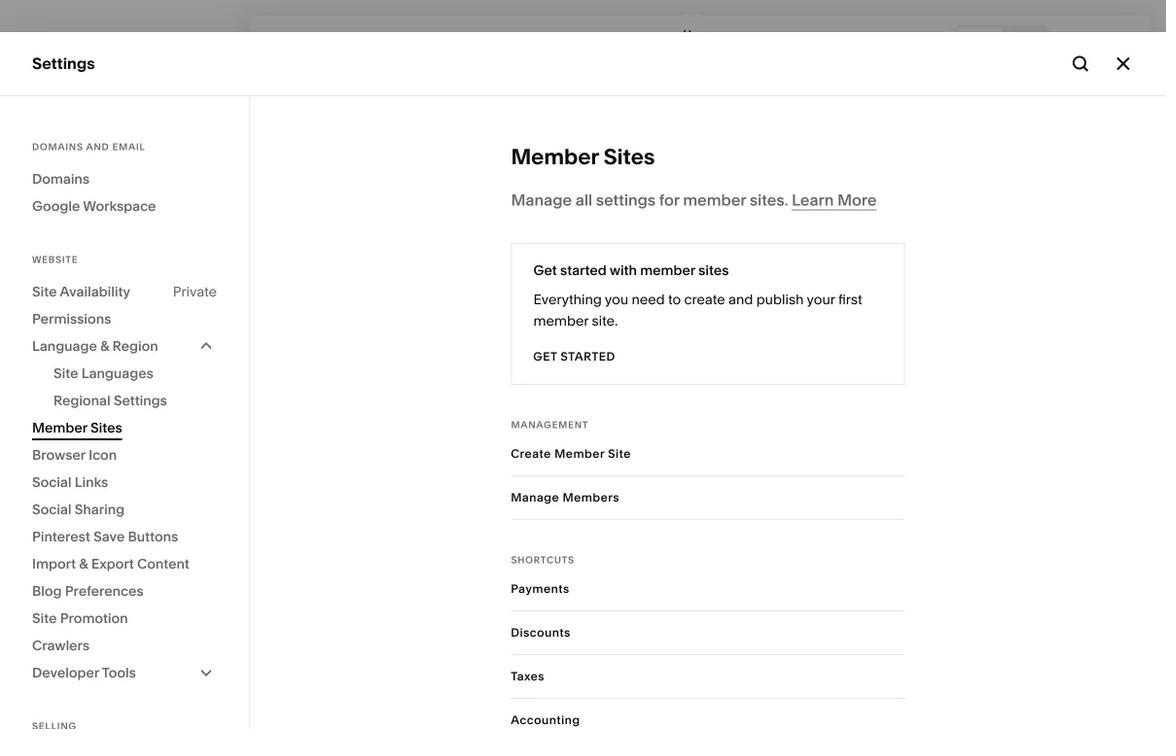 Task type: describe. For each thing, give the bounding box(es) containing it.
developer tools link
[[32, 659, 217, 687]]

pinterest save buttons
[[32, 529, 178, 545]]

and inside the everything you need to create and publish your first member site.
[[728, 291, 753, 308]]

get started
[[533, 350, 616, 364]]

acuity scheduling link
[[32, 292, 216, 315]]

selling link
[[32, 154, 216, 177]]

buttons
[[128, 529, 178, 545]]

website link
[[32, 120, 216, 142]]

payments
[[511, 582, 570, 596]]

management
[[511, 419, 589, 431]]

asset library link
[[32, 477, 216, 499]]

save
[[93, 529, 125, 545]]

workspace
[[83, 198, 156, 214]]

help link
[[32, 546, 67, 567]]

shortcuts
[[511, 554, 575, 566]]

of
[[687, 694, 700, 711]]

upgrade
[[472, 694, 529, 711]]

discounts button
[[511, 612, 571, 655]]

create member site button
[[511, 433, 631, 476]]

with
[[610, 262, 637, 279]]

days.
[[436, 694, 469, 711]]

all
[[575, 191, 592, 210]]

home
[[683, 27, 716, 41]]

manage for manage all settings for member sites. learn more
[[511, 191, 572, 210]]

domains for domains
[[32, 171, 90, 187]]

export
[[91, 556, 134, 572]]

member inside the everything you need to create and publish your first member site.
[[533, 313, 589, 329]]

learn more link
[[792, 191, 877, 211]]

language & region
[[32, 338, 158, 354]]

blog
[[32, 583, 62, 600]]

1 vertical spatial member sites
[[32, 420, 122, 436]]

need
[[632, 291, 665, 308]]

analytics
[[32, 259, 100, 278]]

1 horizontal spatial sites
[[604, 143, 655, 170]]

pinterest
[[32, 529, 90, 545]]

learn
[[792, 191, 834, 210]]

started
[[561, 350, 616, 364]]

permissions
[[32, 311, 111, 327]]

ruby anderson rubyanndersson@gmail.com
[[77, 610, 235, 640]]

google
[[32, 198, 80, 214]]

manage all settings for member sites. learn more
[[511, 191, 877, 210]]

email
[[112, 141, 145, 153]]

domains and email
[[32, 141, 145, 153]]

ends
[[369, 694, 401, 711]]

browser
[[32, 447, 85, 463]]

site for site promotion
[[32, 610, 57, 627]]

languages
[[81, 365, 153, 382]]

0 vertical spatial and
[[86, 141, 109, 153]]

create
[[511, 447, 551, 461]]

analytics link
[[32, 258, 216, 281]]

member inside button
[[555, 447, 605, 461]]

language
[[32, 338, 97, 354]]

payments button
[[511, 568, 570, 611]]

create member site link
[[511, 433, 905, 477]]

taxes
[[511, 670, 545, 684]]

language & region link
[[32, 333, 217, 360]]

publish
[[756, 291, 804, 308]]

in
[[404, 694, 416, 711]]

site availability
[[32, 283, 130, 300]]

crawlers link
[[32, 632, 217, 659]]

promotion
[[60, 610, 128, 627]]

first
[[838, 291, 862, 308]]

get for get started with member sites
[[533, 262, 557, 279]]

get for get started
[[533, 350, 558, 364]]

site inside button
[[608, 447, 631, 461]]

& for import
[[79, 556, 88, 572]]

manage members link
[[511, 477, 905, 520]]

social sharing link
[[32, 496, 217, 523]]

manage for manage members
[[511, 491, 560, 505]]

your inside the everything you need to create and publish your first member site.
[[807, 291, 835, 308]]

import
[[32, 556, 76, 572]]

settings link
[[32, 511, 216, 534]]

get
[[579, 694, 600, 711]]

sharing
[[75, 501, 125, 518]]

now
[[532, 694, 559, 711]]

social for social sharing
[[32, 501, 71, 518]]

blog preferences
[[32, 583, 144, 600]]

1 vertical spatial to
[[563, 694, 576, 711]]

most
[[627, 694, 660, 711]]

acuity
[[32, 293, 79, 312]]

scheduling
[[83, 293, 166, 312]]

import & export content link
[[32, 550, 217, 578]]

out
[[663, 694, 684, 711]]

google workspace link
[[32, 193, 217, 220]]

browser icon link
[[32, 442, 217, 469]]

google workspace
[[32, 198, 156, 214]]

settings
[[596, 191, 656, 210]]



Task type: locate. For each thing, give the bounding box(es) containing it.
member up need
[[640, 262, 695, 279]]

0 horizontal spatial and
[[86, 141, 109, 153]]

manage
[[511, 191, 572, 210], [511, 491, 560, 505]]

sites up settings
[[604, 143, 655, 170]]

social links
[[32, 474, 108, 491]]

site languages link
[[53, 360, 217, 387]]

member sites up all
[[511, 143, 655, 170]]

sites up icon
[[90, 420, 122, 436]]

1 vertical spatial member
[[32, 420, 87, 436]]

content
[[137, 556, 189, 572]]

1 vertical spatial member
[[640, 262, 695, 279]]

member sites link
[[32, 414, 217, 442]]

developer tools button
[[32, 659, 217, 687]]

accounting link
[[511, 699, 905, 729]]

1 horizontal spatial and
[[728, 291, 753, 308]]

1 horizontal spatial &
[[100, 338, 109, 354]]

library
[[78, 478, 130, 496]]

social
[[32, 474, 71, 491], [32, 501, 71, 518]]

0 vertical spatial your
[[807, 291, 835, 308]]

discounts
[[511, 626, 571, 640]]

site down analytics
[[32, 283, 57, 300]]

1 horizontal spatial site.
[[734, 694, 761, 711]]

site for site languages
[[53, 365, 78, 382]]

to
[[668, 291, 681, 308], [563, 694, 576, 711]]

0 vertical spatial to
[[668, 291, 681, 308]]

1 vertical spatial domains
[[32, 171, 90, 187]]

and right the create
[[728, 291, 753, 308]]

website inside website link
[[32, 121, 93, 140]]

0 horizontal spatial site.
[[592, 313, 618, 329]]

0 vertical spatial manage
[[511, 191, 572, 210]]

& inside language & region "dropdown button"
[[100, 338, 109, 354]]

regional
[[53, 392, 110, 409]]

get up the everything
[[533, 262, 557, 279]]

settings up domains and email
[[32, 54, 95, 73]]

to inside the everything you need to create and publish your first member site.
[[668, 291, 681, 308]]

sites.
[[750, 191, 788, 210]]

icon
[[89, 447, 117, 463]]

2 vertical spatial member
[[555, 447, 605, 461]]

2 manage from the top
[[511, 491, 560, 505]]

0 vertical spatial social
[[32, 474, 71, 491]]

get started button
[[533, 339, 616, 374]]

more
[[837, 191, 877, 210]]

member
[[683, 191, 746, 210], [640, 262, 695, 279], [533, 313, 589, 329]]

1 horizontal spatial member sites
[[511, 143, 655, 170]]

browser icon
[[32, 447, 117, 463]]

your
[[807, 291, 835, 308], [703, 694, 731, 711]]

1 social from the top
[[32, 474, 71, 491]]

site down 'language'
[[53, 365, 78, 382]]

2 domains from the top
[[32, 171, 90, 187]]

1 horizontal spatial your
[[807, 291, 835, 308]]

selling
[[32, 155, 82, 174]]

0 vertical spatial domains
[[32, 141, 83, 153]]

member right for
[[683, 191, 746, 210]]

0 horizontal spatial &
[[79, 556, 88, 572]]

2 get from the top
[[533, 350, 558, 364]]

1 vertical spatial sites
[[90, 420, 122, 436]]

tools
[[102, 665, 136, 681]]

site.
[[592, 313, 618, 329], [734, 694, 761, 711]]

0 vertical spatial sites
[[604, 143, 655, 170]]

domains for domains and email
[[32, 141, 83, 153]]

taxes button
[[511, 655, 545, 698]]

2 vertical spatial settings
[[32, 512, 93, 531]]

domains up selling
[[32, 141, 83, 153]]

& up site languages
[[100, 338, 109, 354]]

sites
[[698, 262, 729, 279]]

0 horizontal spatial your
[[703, 694, 731, 711]]

social links link
[[32, 469, 217, 496]]

settings down site languages link
[[114, 392, 167, 409]]

& up blog preferences
[[79, 556, 88, 572]]

and left email
[[86, 141, 109, 153]]

1 vertical spatial &
[[79, 556, 88, 572]]

0 vertical spatial get
[[533, 262, 557, 279]]

website
[[32, 121, 93, 140], [32, 254, 78, 266]]

to left get
[[563, 694, 576, 711]]

member down the management
[[555, 447, 605, 461]]

you
[[605, 291, 628, 308]]

site promotion link
[[32, 605, 217, 632]]

website up domains and email
[[32, 121, 93, 140]]

1 vertical spatial social
[[32, 501, 71, 518]]

language & region button
[[32, 333, 217, 360]]

get
[[533, 262, 557, 279], [533, 350, 558, 364]]

member up all
[[511, 143, 599, 170]]

rubyanndersson@gmail.com
[[77, 626, 235, 640]]

pinterest save buttons link
[[32, 523, 217, 550]]

1 horizontal spatial to
[[668, 291, 681, 308]]

0 vertical spatial member sites
[[511, 143, 655, 170]]

everything
[[533, 291, 602, 308]]

member down the everything
[[533, 313, 589, 329]]

accounting
[[511, 713, 580, 727]]

website up site availability
[[32, 254, 78, 266]]

social down asset
[[32, 501, 71, 518]]

site. right of
[[734, 694, 761, 711]]

0 vertical spatial website
[[32, 121, 93, 140]]

1 domains from the top
[[32, 141, 83, 153]]

create
[[684, 291, 725, 308]]

ra
[[39, 618, 56, 632]]

site down blog
[[32, 610, 57, 627]]

to right need
[[668, 291, 681, 308]]

0 horizontal spatial to
[[563, 694, 576, 711]]

payments link
[[511, 568, 905, 612]]

the
[[603, 694, 624, 711]]

0 vertical spatial member
[[511, 143, 599, 170]]

for
[[659, 191, 679, 210]]

site up members
[[608, 447, 631, 461]]

& for language
[[100, 338, 109, 354]]

1 vertical spatial website
[[32, 254, 78, 266]]

0 vertical spatial settings
[[32, 54, 95, 73]]

2 vertical spatial member
[[533, 313, 589, 329]]

your right of
[[703, 694, 731, 711]]

settings
[[32, 54, 95, 73], [114, 392, 167, 409], [32, 512, 93, 531]]

manage left all
[[511, 191, 572, 210]]

ruby
[[77, 610, 105, 624]]

social down browser
[[32, 474, 71, 491]]

preferences
[[65, 583, 144, 600]]

settings down asset
[[32, 512, 93, 531]]

0 vertical spatial &
[[100, 338, 109, 354]]

taxes link
[[511, 655, 905, 699]]

1 vertical spatial manage
[[511, 491, 560, 505]]

get inside button
[[533, 350, 558, 364]]

2 website from the top
[[32, 254, 78, 266]]

blog preferences link
[[32, 578, 217, 605]]

1 get from the top
[[533, 262, 557, 279]]

0 vertical spatial member
[[683, 191, 746, 210]]

1 vertical spatial your
[[703, 694, 731, 711]]

0 horizontal spatial member sites
[[32, 420, 122, 436]]

anderson
[[108, 610, 162, 624]]

1 vertical spatial and
[[728, 291, 753, 308]]

manage members button
[[511, 477, 620, 519]]

domains up marketing at top
[[32, 171, 90, 187]]

1 vertical spatial get
[[533, 350, 558, 364]]

site languages
[[53, 365, 153, 382]]

1 vertical spatial settings
[[114, 392, 167, 409]]

social sharing
[[32, 501, 125, 518]]

1 vertical spatial site.
[[734, 694, 761, 711]]

get started with member sites
[[533, 262, 729, 279]]

member sites up browser icon
[[32, 420, 122, 436]]

2 social from the top
[[32, 501, 71, 518]]

site. inside the everything you need to create and publish your first member site.
[[592, 313, 618, 329]]

site. down you
[[592, 313, 618, 329]]

manage members
[[511, 491, 620, 505]]

developer tools
[[32, 665, 136, 681]]

site for site availability
[[32, 283, 57, 300]]

14
[[419, 694, 432, 711]]

manage down the create
[[511, 491, 560, 505]]

discounts link
[[511, 612, 905, 655]]

regional settings
[[53, 392, 167, 409]]

crawlers
[[32, 637, 90, 654]]

availability
[[60, 283, 130, 300]]

& inside import & export content link
[[79, 556, 88, 572]]

manage inside button
[[511, 491, 560, 505]]

social for social links
[[32, 474, 71, 491]]

region
[[113, 338, 158, 354]]

links
[[75, 474, 108, 491]]

create member site
[[511, 447, 631, 461]]

1 manage from the top
[[511, 191, 572, 210]]

member up browser
[[32, 420, 87, 436]]

get left started
[[533, 350, 558, 364]]

0 vertical spatial site.
[[592, 313, 618, 329]]

your left first
[[807, 291, 835, 308]]

members
[[563, 491, 620, 505]]

marketing link
[[32, 189, 216, 212]]

0 horizontal spatial sites
[[90, 420, 122, 436]]

regional settings link
[[53, 387, 217, 414]]

&
[[100, 338, 109, 354], [79, 556, 88, 572]]

your trial ends in 14 days. upgrade now to get the most out of your site.
[[310, 694, 761, 711]]

1 website from the top
[[32, 121, 93, 140]]

your
[[310, 694, 339, 711]]

developer
[[32, 665, 99, 681]]



Task type: vqa. For each thing, say whether or not it's contained in the screenshot.
publish
yes



